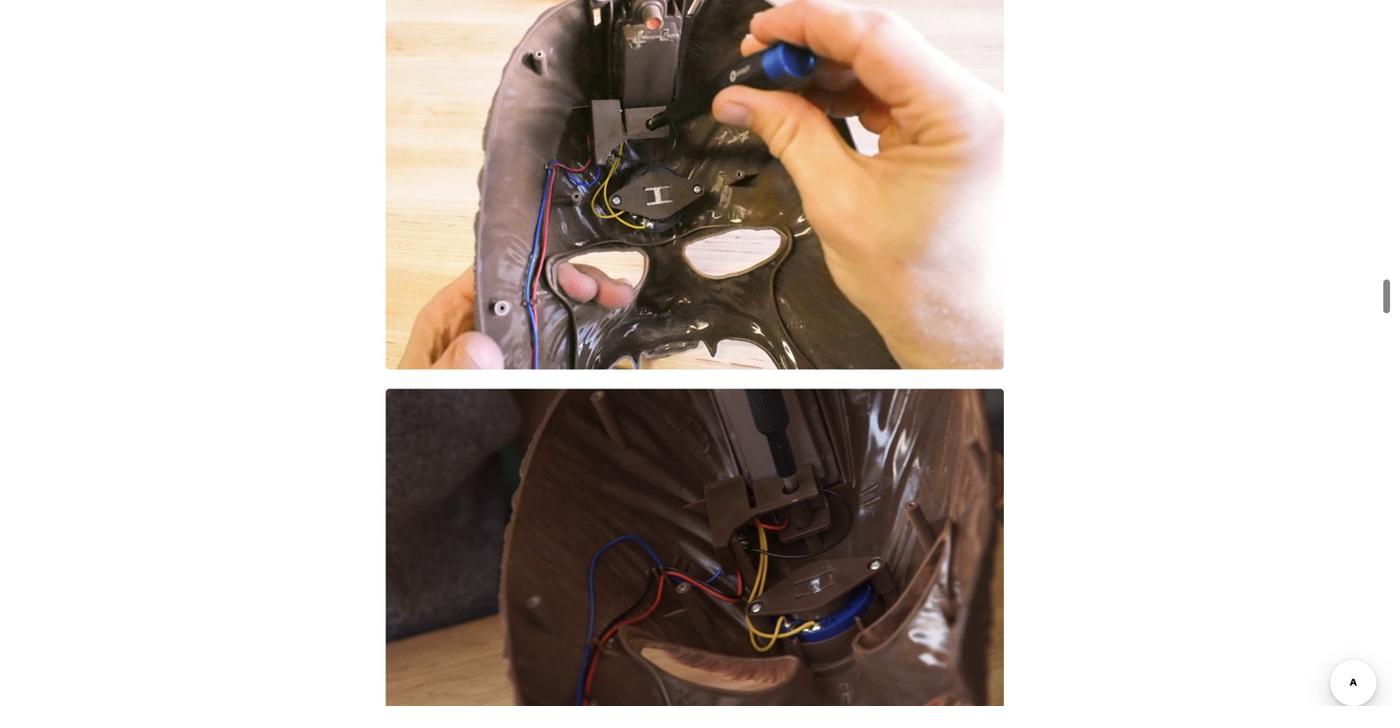Task type: vqa. For each thing, say whether or not it's contained in the screenshot.
hacks_P6130296.jpg Image
yes



Task type: locate. For each thing, give the bounding box(es) containing it.
hacks_afchewcomp_v001_3804.jpg image
[[386, 389, 1005, 706]]

hacks_p6130296.jpg image
[[386, 0, 1005, 370]]



